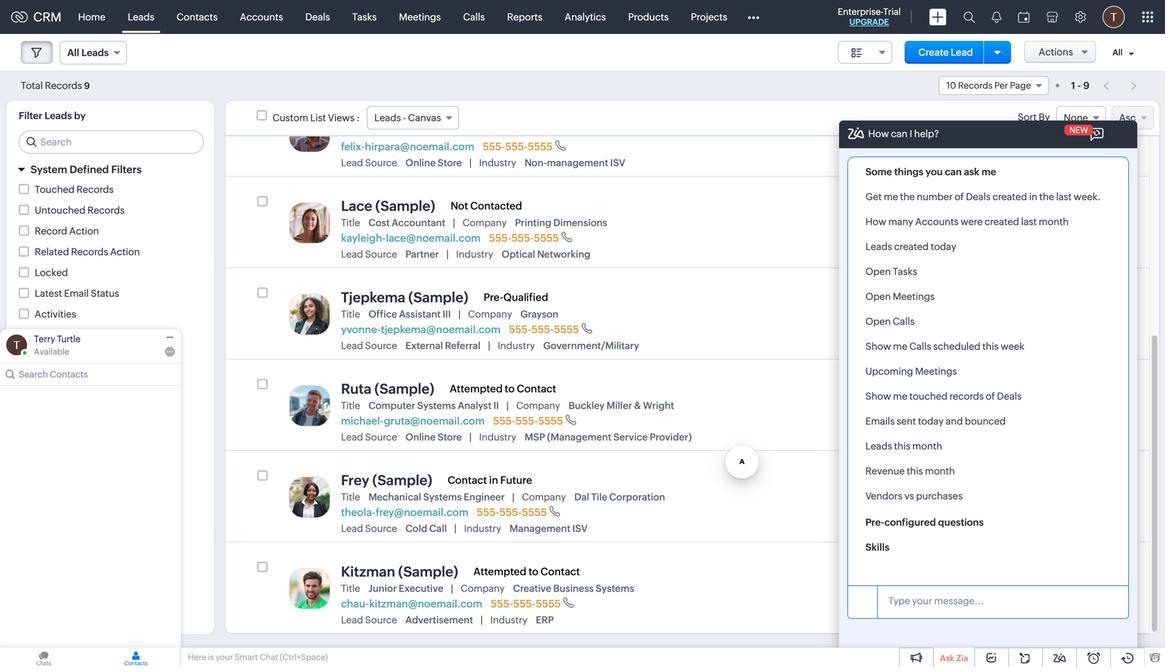 Task type: vqa. For each thing, say whether or not it's contained in the screenshot.
3rd canvas ICON from the top
yes



Task type: describe. For each thing, give the bounding box(es) containing it.
scheduled
[[933, 341, 981, 352]]

search element
[[955, 0, 984, 34]]

1 8, from the top
[[981, 135, 989, 146]]

month for leads this month
[[913, 441, 942, 452]]

configured
[[885, 517, 936, 529]]

1 vertical spatial created
[[985, 216, 1019, 228]]

2024 for lace (sample)
[[991, 227, 1013, 237]]

system defined filters
[[31, 164, 142, 176]]

industry for lace (sample)
[[456, 249, 493, 260]]

referral
[[445, 340, 481, 352]]

business
[[553, 584, 594, 595]]

1 horizontal spatial accounts
[[915, 216, 959, 228]]

emails
[[866, 416, 895, 427]]

source for frey
[[365, 524, 397, 535]]

create menu image
[[929, 9, 947, 25]]

ruby for ruta (sample)
[[963, 396, 988, 409]]

available
[[34, 347, 69, 357]]

signals element
[[984, 0, 1010, 34]]

provider)
[[650, 432, 692, 443]]

industry left non-
[[479, 157, 516, 168]]

how can i help?
[[868, 128, 939, 139]]

chau-kitzman@noemail.com
[[341, 598, 482, 611]]

Leads - Canvas field
[[367, 106, 459, 130]]

2024 for ruta (sample)
[[991, 410, 1013, 420]]

1 horizontal spatial i
[[910, 128, 912, 139]]

Asc field
[[1112, 106, 1154, 130]]

partner
[[406, 249, 439, 260]]

kitzman (sample)
[[341, 565, 458, 581]]

online for 555-555-5555
[[406, 157, 436, 168]]

defined
[[70, 164, 109, 176]]

touched
[[35, 184, 75, 195]]

logo image
[[11, 11, 28, 23]]

07:19 for frey (sample)
[[1015, 501, 1038, 512]]

chapman
[[566, 126, 611, 137]]

all for all
[[1113, 48, 1123, 57]]

source for tjepkema
[[365, 340, 397, 352]]

1 vertical spatial calls
[[893, 316, 915, 327]]

5555 up non-
[[528, 141, 553, 153]]

of for records
[[986, 391, 995, 402]]

executive
[[399, 584, 444, 595]]

canvas profile image image for frey (sample)
[[289, 477, 331, 519]]

non-
[[525, 157, 547, 168]]

pre- for qualified
[[484, 292, 503, 304]]

2024 for frey (sample)
[[991, 501, 1013, 512]]

assistant
[[399, 309, 441, 320]]

1 vertical spatial isv
[[573, 524, 588, 535]]

1 2024 from the top
[[991, 135, 1013, 146]]

filter for filter leads by
[[19, 110, 42, 121]]

lead source for frey
[[341, 524, 397, 535]]

service
[[614, 432, 648, 443]]

contact in future
[[448, 475, 532, 487]]

profile element
[[1094, 0, 1133, 34]]

skills
[[866, 542, 890, 553]]

reports link
[[496, 0, 554, 34]]

computer for computer systems analyst i
[[369, 126, 415, 137]]

- for leads
[[403, 112, 406, 123]]

optical networking
[[502, 249, 591, 260]]

555-555-5555 up non-
[[483, 141, 553, 153]]

filter leads by
[[19, 110, 86, 121]]

frey
[[341, 473, 369, 489]]

| for optical networking
[[447, 249, 449, 260]]

ask
[[940, 654, 955, 664]]

deals inside deals link
[[305, 11, 330, 23]]

industry for frey (sample)
[[464, 524, 501, 535]]

open for open tasks
[[866, 266, 891, 277]]

&
[[634, 401, 641, 412]]

enterprise-
[[838, 7, 883, 17]]

analytics
[[565, 11, 606, 23]]

questions
[[938, 517, 984, 529]]

| for creative business systems
[[451, 584, 453, 595]]

lead source for ruta
[[341, 432, 397, 443]]

many
[[888, 216, 913, 228]]

store for company
[[438, 432, 462, 443]]

canvas image for kitzman (sample)
[[933, 581, 957, 604]]

system defined filters button
[[6, 157, 214, 182]]

dal
[[574, 492, 589, 503]]

deals link
[[294, 0, 341, 34]]

here is your smart chat (ctrl+space)
[[188, 653, 328, 663]]

list
[[310, 112, 326, 123]]

1 source from the top
[[365, 157, 397, 168]]

today for created
[[931, 241, 956, 252]]

lace (sample) link
[[341, 198, 435, 214]]

records for untouched
[[87, 205, 125, 216]]

msp (management service provider)
[[525, 432, 692, 443]]

felix-hirpara@noemail.com
[[341, 141, 474, 153]]

felix-hirpara@noemail.com link
[[341, 141, 474, 153]]

lead source for tjepkema
[[341, 340, 397, 352]]

sent
[[897, 416, 916, 427]]

wright
[[643, 401, 674, 412]]

mechanical
[[369, 492, 421, 503]]

views
[[328, 112, 355, 123]]

trial
[[883, 7, 901, 17]]

all for all leads
[[67, 47, 79, 58]]

upcoming
[[866, 366, 913, 377]]

lead source for kitzman
[[341, 615, 397, 626]]

0 vertical spatial month
[[1039, 216, 1069, 228]]

1 vertical spatial how
[[897, 183, 918, 194]]

kitzman
[[341, 565, 395, 581]]

enterprise-trial upgrade
[[838, 7, 901, 27]]

0 horizontal spatial in
[[489, 475, 498, 487]]

filter by fields button
[[6, 372, 214, 397]]

5555 for kitzman (sample)
[[536, 599, 561, 611]]

1 vertical spatial action
[[110, 247, 140, 258]]

related records action
[[35, 247, 140, 258]]

actions
[[1039, 46, 1073, 58]]

analyst for i
[[458, 126, 492, 137]]

tjepkema
[[341, 290, 405, 306]]

555-555-5555 for kitzman (sample)
[[491, 599, 561, 611]]

number
[[917, 191, 953, 203]]

title for lace
[[341, 217, 360, 229]]

show me calls scheduled this week
[[866, 341, 1025, 352]]

bounced
[[965, 416, 1006, 427]]

am for ruta (sample)
[[1040, 410, 1054, 420]]

online store for 555-555-5555
[[406, 157, 462, 168]]

9 for total records 9
[[84, 81, 90, 91]]

mar for frey (sample)
[[963, 501, 979, 512]]

meetings for open
[[893, 291, 935, 302]]

0 vertical spatial calls
[[463, 11, 485, 23]]

5555 for ruta (sample)
[[538, 416, 563, 428]]

1 vertical spatial last
[[1021, 216, 1037, 228]]

per
[[995, 80, 1008, 91]]

attempted to contact for kitzman (sample)
[[474, 566, 580, 578]]

0 vertical spatial accounts
[[240, 11, 283, 23]]

mar for ruta (sample)
[[963, 410, 979, 420]]

vendors vs purchases
[[866, 491, 963, 502]]

erp
[[536, 615, 554, 626]]

terry
[[34, 334, 55, 345]]

ruby for frey (sample)
[[963, 488, 988, 500]]

canvas profile image image for kitzman (sample)
[[289, 569, 331, 610]]

month for revenue this month
[[925, 466, 955, 477]]

sort
[[1018, 112, 1037, 123]]

canvas profile image image for ruta (sample)
[[289, 386, 331, 427]]

vs
[[905, 491, 914, 502]]

mar 8, 2024 07:19 am
[[963, 135, 1054, 146]]

me right "ask"
[[982, 166, 996, 178]]

this for leads this month
[[894, 441, 911, 452]]

company up non-
[[513, 126, 558, 137]]

leads left by
[[45, 110, 72, 121]]

company for ruta (sample)
[[516, 401, 560, 412]]

Type your message... text field
[[878, 594, 1128, 611]]

1 mar from the top
[[963, 135, 979, 146]]

advertisement
[[406, 615, 473, 626]]

smart
[[235, 653, 258, 663]]

chats image
[[0, 649, 87, 668]]

create menu element
[[921, 0, 955, 34]]

purchases
[[916, 491, 963, 502]]

leads - canvas
[[374, 112, 441, 123]]

company for tjepkema (sample)
[[468, 309, 512, 320]]

8, for frey (sample)
[[981, 501, 989, 512]]

chau-
[[341, 598, 369, 611]]

1 07:19 from the top
[[1015, 135, 1038, 146]]

mar for lace (sample)
[[963, 227, 979, 237]]

size image
[[851, 46, 863, 59]]

kayleigh-lace@noemail.com
[[341, 232, 481, 244]]

deals for show me touched records of deals
[[997, 391, 1022, 402]]

lead for ruta (sample)
[[341, 432, 363, 443]]

ruby anderson mar 8, 2024 07:19 am for ruta (sample)
[[963, 396, 1054, 420]]

ruby anderson mar 8, 2024 07:19 am for frey (sample)
[[963, 488, 1054, 512]]

title for tjepkema
[[341, 309, 360, 320]]

things
[[894, 166, 924, 178]]

pre-configured questions
[[866, 517, 984, 529]]

8, for ruta (sample)
[[981, 410, 989, 420]]

ruta (sample)
[[341, 382, 435, 397]]

management
[[510, 524, 571, 535]]

systems for computer systems analyst i
[[417, 126, 456, 137]]

all leads
[[67, 47, 109, 58]]

(sample) for kitzman (sample)
[[398, 565, 458, 581]]

Search text field
[[19, 131, 203, 153]]

2 vertical spatial calls
[[910, 341, 931, 352]]

1
[[1071, 80, 1076, 91]]

optical
[[502, 249, 535, 260]]

buckley miller & wright
[[569, 401, 674, 412]]

None field
[[1056, 106, 1106, 130]]

how for many
[[866, 216, 886, 228]]

accountant
[[392, 217, 446, 229]]

anderson for frey (sample)
[[991, 488, 1039, 500]]

leads down home link on the left of page
[[81, 47, 109, 58]]

ruby anderson mar 8, 2024 07:19 am for lace (sample)
[[963, 213, 1054, 237]]

lace@noemail.com
[[386, 232, 481, 244]]

sort by
[[1018, 112, 1050, 123]]

lead source for lace
[[341, 249, 397, 260]]

canvas profile image image for lace (sample)
[[289, 203, 331, 244]]

All Leads field
[[60, 41, 127, 65]]

systems for computer systems analyst ii
[[417, 401, 456, 412]]

1 vertical spatial contact
[[448, 475, 487, 487]]

| for printing dimensions
[[453, 218, 455, 229]]

home link
[[67, 0, 117, 34]]

cold call
[[406, 524, 447, 535]]

tjepkema (sample) link
[[341, 290, 468, 306]]

555-555-5555 for tjepkema (sample)
[[509, 324, 579, 336]]

1 vertical spatial can
[[945, 166, 962, 178]]

page
[[1010, 80, 1031, 91]]

system
[[31, 164, 67, 176]]

iii
[[443, 309, 451, 320]]



Task type: locate. For each thing, give the bounding box(es) containing it.
1 show from the top
[[866, 341, 891, 352]]

1 vertical spatial to
[[529, 566, 539, 578]]

1 ruby anderson mar 8, 2024 07:19 am from the top
[[963, 213, 1054, 237]]

9 right 1
[[1083, 80, 1090, 91]]

revenue
[[866, 466, 905, 477]]

accounts down the number
[[915, 216, 959, 228]]

1 vertical spatial this
[[894, 441, 911, 452]]

(sample) up executive
[[398, 565, 458, 581]]

| for non-management isv
[[470, 158, 471, 169]]

external referral
[[406, 340, 481, 352]]

source down theola-
[[365, 524, 397, 535]]

source down chau- at the left
[[365, 615, 397, 626]]

title for ruta
[[341, 401, 360, 412]]

last down the get me the number of deals created in the last week. on the right top of page
[[1021, 216, 1037, 228]]

lead for frey (sample)
[[341, 524, 363, 535]]

by for sort
[[1039, 112, 1050, 123]]

2 online from the top
[[406, 432, 436, 443]]

contact for kitzman (sample)
[[541, 566, 580, 578]]

theola-frey@noemail.com link
[[341, 507, 469, 519]]

4 07:19 from the top
[[1015, 501, 1038, 512]]

lead for kitzman (sample)
[[341, 615, 363, 626]]

industry down engineer
[[464, 524, 501, 535]]

projects link
[[680, 0, 739, 34]]

| down not
[[453, 218, 455, 229]]

2 title from the top
[[341, 217, 360, 229]]

3 title from the top
[[341, 309, 360, 320]]

1 horizontal spatial tasks
[[893, 266, 917, 277]]

canvas profile image image left yvonne-
[[289, 294, 331, 336]]

leads right home
[[128, 11, 154, 23]]

0 vertical spatial filter
[[19, 110, 42, 121]]

1 vertical spatial tasks
[[893, 266, 917, 277]]

lead for lace (sample)
[[341, 249, 363, 260]]

1 title from the top
[[341, 126, 360, 137]]

lead source down yvonne-
[[341, 340, 397, 352]]

2 mar from the top
[[963, 227, 979, 237]]

| right iii
[[459, 309, 460, 320]]

lead down kayleigh-
[[341, 249, 363, 260]]

- inside field
[[403, 112, 406, 123]]

calendar image
[[1018, 11, 1030, 23]]

4 ruby anderson mar 8, 2024 07:19 am from the top
[[963, 580, 1054, 603]]

email
[[64, 288, 89, 299]]

1 horizontal spatial 9
[[1083, 80, 1090, 91]]

1 vertical spatial show
[[866, 391, 891, 402]]

mar down records
[[963, 410, 979, 420]]

2 vertical spatial this
[[907, 466, 923, 477]]

computer systems analyst ii
[[369, 401, 499, 412]]

meetings
[[399, 11, 441, 23], [893, 291, 935, 302], [915, 366, 957, 377]]

(sample) for lace (sample)
[[375, 198, 435, 214]]

9 for 1 - 9
[[1083, 80, 1090, 91]]

0 vertical spatial deals
[[305, 11, 330, 23]]

systems right business at the bottom
[[596, 584, 634, 595]]

(sample) up cost accountant
[[375, 198, 435, 214]]

2 am from the top
[[1040, 227, 1054, 237]]

show up emails
[[866, 391, 891, 402]]

records down 'defined'
[[76, 184, 114, 195]]

leads for leads this month
[[866, 441, 892, 452]]

0 vertical spatial attempted to contact
[[450, 383, 556, 395]]

you?
[[968, 183, 989, 194]]

ruby up the type your message... text box
[[963, 580, 988, 592]]

2 canvas image from the top
[[933, 489, 957, 513]]

by inside 'dropdown button'
[[58, 378, 71, 390]]

9 up by
[[84, 81, 90, 91]]

am for lace (sample)
[[1040, 227, 1054, 237]]

future
[[500, 475, 532, 487]]

| right the advertisement
[[481, 615, 483, 626]]

lead inside "button"
[[951, 47, 973, 58]]

some
[[866, 166, 892, 178]]

Other Modules field
[[739, 6, 768, 28]]

1 vertical spatial today
[[918, 416, 944, 427]]

1 vertical spatial deals
[[966, 191, 991, 203]]

(sample) up michael-gruta@noemail.com
[[375, 382, 435, 397]]

0 horizontal spatial pre-
[[484, 292, 503, 304]]

ruby anderson mar 8, 2024 07:19 am for kitzman (sample)
[[963, 580, 1054, 603]]

attempted for ruta (sample)
[[450, 383, 503, 395]]

meetings down open tasks
[[893, 291, 935, 302]]

2 analyst from the top
[[458, 401, 492, 412]]

anderson for ruta (sample)
[[991, 396, 1039, 409]]

attempted to contact
[[450, 383, 556, 395], [474, 566, 580, 578]]

1 am from the top
[[1040, 135, 1054, 146]]

1 horizontal spatial by
[[1039, 112, 1050, 123]]

mar
[[963, 135, 979, 146], [963, 227, 979, 237], [963, 410, 979, 420], [963, 501, 979, 512], [963, 593, 979, 603]]

5555
[[528, 141, 553, 153], [534, 232, 559, 245], [554, 324, 579, 336], [538, 416, 563, 428], [522, 507, 547, 519], [536, 599, 561, 611]]

1 horizontal spatial last
[[1056, 191, 1072, 203]]

4 mar from the top
[[963, 501, 979, 512]]

me down open calls
[[893, 341, 908, 352]]

am for frey (sample)
[[1040, 501, 1054, 512]]

leads for leads created today
[[866, 241, 892, 252]]

2 vertical spatial month
[[925, 466, 955, 477]]

| for erp
[[481, 615, 483, 626]]

canvas image left the were
[[933, 214, 957, 238]]

systems up 'gruta@noemail.com'
[[417, 401, 456, 412]]

3 2024 from the top
[[991, 410, 1013, 420]]

company down not contacted
[[463, 217, 507, 229]]

5 lead source from the top
[[341, 524, 397, 535]]

5 am from the top
[[1040, 593, 1054, 603]]

anderson
[[991, 213, 1039, 225], [991, 396, 1039, 409], [991, 488, 1039, 500], [991, 580, 1039, 592]]

open for open calls
[[866, 316, 891, 327]]

3 mar from the top
[[963, 410, 979, 420]]

emails sent today and bounced
[[866, 416, 1006, 427]]

the left week.
[[1040, 191, 1054, 203]]

attempted to contact up the creative
[[474, 566, 580, 578]]

1 vertical spatial month
[[913, 441, 942, 452]]

Search Contacts text field
[[19, 364, 164, 386]]

industry left erp
[[490, 615, 528, 626]]

ruby for kitzman (sample)
[[963, 580, 988, 592]]

07:19 for kitzman (sample)
[[1015, 593, 1038, 603]]

week.
[[1074, 191, 1101, 203]]

me for records
[[893, 391, 908, 402]]

printing
[[515, 217, 552, 229]]

cost accountant
[[369, 217, 446, 229]]

yvonne-
[[341, 324, 381, 336]]

how up some
[[868, 128, 889, 139]]

profile image
[[1103, 6, 1125, 28]]

3 07:19 from the top
[[1015, 410, 1038, 420]]

5555 up optical networking
[[534, 232, 559, 245]]

and
[[946, 416, 963, 427]]

0 horizontal spatial action
[[69, 226, 99, 237]]

3 open from the top
[[866, 316, 891, 327]]

| right referral
[[488, 341, 490, 352]]

6 title from the top
[[341, 584, 360, 595]]

lead down theola-
[[341, 524, 363, 535]]

0 horizontal spatial tasks
[[352, 11, 377, 23]]

| for msp (management service provider)
[[470, 432, 471, 443]]

1 ruby from the top
[[963, 213, 988, 225]]

home
[[78, 11, 106, 23]]

1 the from the left
[[900, 191, 915, 203]]

lace (sample)
[[341, 198, 435, 214]]

1 vertical spatial by
[[58, 378, 71, 390]]

canvas image
[[933, 214, 957, 238], [933, 489, 957, 513], [933, 581, 957, 604]]

2 horizontal spatial deals
[[997, 391, 1022, 402]]

0 vertical spatial computer
[[369, 126, 415, 137]]

3 8, from the top
[[981, 410, 989, 420]]

| up not contacted
[[470, 158, 471, 169]]

frey@noemail.com
[[376, 507, 469, 519]]

1 horizontal spatial pre-
[[866, 517, 885, 529]]

(sample) for frey (sample)
[[372, 473, 432, 489]]

me up the sent
[[893, 391, 908, 402]]

show for show me touched records of deals
[[866, 391, 891, 402]]

(sample) for ruta (sample)
[[375, 382, 435, 397]]

lead source down michael-
[[341, 432, 397, 443]]

buckley
[[569, 401, 605, 412]]

title for frey
[[341, 492, 360, 503]]

in left week.
[[1029, 191, 1038, 203]]

1 vertical spatial store
[[438, 432, 462, 443]]

07:19 for lace (sample)
[[1015, 227, 1038, 237]]

2 computer from the top
[[369, 401, 415, 412]]

accounts
[[240, 11, 283, 23], [915, 216, 959, 228]]

1 vertical spatial canvas image
[[933, 489, 957, 513]]

records for related
[[71, 247, 108, 258]]

3 lead source from the top
[[341, 340, 397, 352]]

junior executive
[[369, 584, 444, 595]]

signals image
[[992, 11, 1002, 23]]

creative
[[513, 584, 551, 595]]

gruta@noemail.com
[[384, 415, 485, 428]]

3 ruby anderson mar 8, 2024 07:19 am from the top
[[963, 488, 1054, 512]]

1 horizontal spatial the
[[1040, 191, 1054, 203]]

0 vertical spatial contact
[[517, 383, 556, 395]]

1 vertical spatial -
[[403, 112, 406, 123]]

online for company
[[406, 432, 436, 443]]

(sample) for tjepkema (sample)
[[408, 290, 468, 306]]

systems
[[417, 126, 456, 137], [417, 401, 456, 412], [423, 492, 462, 503], [596, 584, 634, 595]]

1 vertical spatial open
[[866, 291, 891, 302]]

0 horizontal spatial of
[[955, 191, 964, 203]]

0 vertical spatial can
[[891, 128, 908, 139]]

of right records
[[986, 391, 995, 402]]

attempted up the creative
[[474, 566, 527, 578]]

records down touched records
[[87, 205, 125, 216]]

tasks link
[[341, 0, 388, 34]]

company up management
[[522, 492, 566, 503]]

systems for mechanical systems engineer
[[423, 492, 462, 503]]

action up status
[[110, 247, 140, 258]]

open for open meetings
[[866, 291, 891, 302]]

mar up zia
[[963, 593, 979, 603]]

5 title from the top
[[341, 492, 360, 503]]

2 vertical spatial created
[[894, 241, 929, 252]]

tasks up open meetings
[[893, 266, 917, 277]]

0 vertical spatial open
[[866, 266, 891, 277]]

4 canvas profile image image from the top
[[289, 477, 331, 519]]

theola-frey@noemail.com
[[341, 507, 469, 519]]

title up yvonne-
[[341, 309, 360, 320]]

dimensions
[[553, 217, 607, 229]]

tasks right deals link
[[352, 11, 377, 23]]

1 horizontal spatial deals
[[966, 191, 991, 203]]

1 vertical spatial in
[[489, 475, 498, 487]]

industry for ruta (sample)
[[479, 432, 516, 443]]

source for kitzman
[[365, 615, 397, 626]]

1 anderson from the top
[[991, 213, 1039, 225]]

me for number
[[884, 191, 898, 203]]

lead source down felix-
[[341, 157, 397, 168]]

1 vertical spatial accounts
[[915, 216, 959, 228]]

5 2024 from the top
[[991, 593, 1013, 603]]

related
[[35, 247, 69, 258]]

meetings left the calls link
[[399, 11, 441, 23]]

3 canvas profile image image from the top
[[289, 386, 331, 427]]

created right you?
[[993, 191, 1027, 203]]

source down the felix-hirpara@noemail.com link
[[365, 157, 397, 168]]

external
[[406, 340, 443, 352]]

4 2024 from the top
[[991, 501, 1013, 512]]

1 computer from the top
[[369, 126, 415, 137]]

2 show from the top
[[866, 391, 891, 402]]

attempted to contact up ii
[[450, 383, 556, 395]]

0 vertical spatial last
[[1056, 191, 1072, 203]]

lead for tjepkema (sample)
[[341, 340, 363, 352]]

filter inside 'dropdown button'
[[31, 378, 56, 390]]

555-555-5555
[[483, 141, 553, 153], [489, 232, 559, 245], [509, 324, 579, 336], [493, 416, 563, 428], [477, 507, 547, 519], [491, 599, 561, 611]]

today left and
[[918, 416, 944, 427]]

show me touched records of deals
[[866, 391, 1022, 402]]

0 vertical spatial show
[[866, 341, 891, 352]]

am for kitzman (sample)
[[1040, 593, 1054, 603]]

3 anderson from the top
[[991, 488, 1039, 500]]

zia
[[956, 654, 968, 664]]

555-555-5555 for lace (sample)
[[489, 232, 559, 245]]

filter for filter by fields
[[31, 378, 56, 390]]

| for management isv
[[455, 524, 456, 535]]

1 vertical spatial computer
[[369, 401, 415, 412]]

0 horizontal spatial accounts
[[240, 11, 283, 23]]

this down the sent
[[894, 441, 911, 452]]

some things you can ask me
[[866, 166, 996, 178]]

to for ruta (sample)
[[505, 383, 515, 395]]

2024 for kitzman (sample)
[[991, 593, 1013, 603]]

2 the from the left
[[1040, 191, 1054, 203]]

industry for kitzman (sample)
[[490, 615, 528, 626]]

systems up frey@noemail.com
[[423, 492, 462, 503]]

3 canvas image from the top
[[933, 581, 957, 604]]

5 source from the top
[[365, 524, 397, 535]]

None field
[[838, 41, 892, 64]]

6 lead source from the top
[[341, 615, 397, 626]]

anderson for kitzman (sample)
[[991, 580, 1039, 592]]

0 horizontal spatial by
[[58, 378, 71, 390]]

5555 up erp
[[536, 599, 561, 611]]

1 vertical spatial pre-
[[866, 517, 885, 529]]

2 2024 from the top
[[991, 227, 1013, 237]]

2 lead source from the top
[[341, 249, 397, 260]]

(sample) up mechanical
[[372, 473, 432, 489]]

of left you?
[[955, 191, 964, 203]]

1 horizontal spatial can
[[945, 166, 962, 178]]

(sample)
[[375, 198, 435, 214], [408, 290, 468, 306], [375, 382, 435, 397], [372, 473, 432, 489], [398, 565, 458, 581]]

cold
[[406, 524, 427, 535]]

industry left optical
[[456, 249, 493, 260]]

0 vertical spatial meetings
[[399, 11, 441, 23]]

were
[[961, 216, 983, 228]]

this for revenue this month
[[907, 466, 923, 477]]

2 vertical spatial contact
[[541, 566, 580, 578]]

search image
[[963, 11, 975, 23]]

call
[[429, 524, 447, 535]]

all down profile icon
[[1113, 48, 1123, 57]]

leads for leads
[[128, 11, 154, 23]]

mechanical systems engineer
[[369, 492, 505, 503]]

555-555-5555 down the creative
[[491, 599, 561, 611]]

1 vertical spatial filter
[[31, 378, 56, 390]]

9 inside total records 9
[[84, 81, 90, 91]]

online store
[[406, 157, 462, 168], [406, 432, 462, 443]]

canvas image for frey (sample)
[[933, 489, 957, 513]]

0 horizontal spatial 9
[[84, 81, 90, 91]]

canvas profile image image
[[289, 203, 331, 244], [289, 294, 331, 336], [289, 386, 331, 427], [289, 477, 331, 519], [289, 569, 331, 610]]

all inside field
[[67, 47, 79, 58]]

0 vertical spatial created
[[993, 191, 1027, 203]]

week
[[1001, 341, 1025, 352]]

contacts
[[177, 11, 218, 23]]

attempted up ii
[[450, 383, 503, 395]]

me for scheduled
[[893, 341, 908, 352]]

source for lace
[[365, 249, 397, 260]]

by for filter
[[58, 378, 71, 390]]

2 anderson from the top
[[991, 396, 1039, 409]]

non-management isv
[[525, 157, 625, 168]]

open up open meetings
[[866, 266, 891, 277]]

1 vertical spatial online store
[[406, 432, 462, 443]]

1 horizontal spatial -
[[1078, 80, 1081, 91]]

canvas profile image image left chau- at the left
[[289, 569, 331, 610]]

how left many
[[866, 216, 886, 228]]

records inside 10 records per page 'field'
[[958, 80, 993, 91]]

1 lead source from the top
[[341, 157, 397, 168]]

10 Records Per Page field
[[939, 76, 1049, 95]]

lead source down theola-
[[341, 524, 397, 535]]

1 vertical spatial of
[[986, 391, 995, 402]]

0 vertical spatial pre-
[[484, 292, 503, 304]]

frey (sample)
[[341, 473, 432, 489]]

| up kitzman@noemail.com
[[451, 584, 453, 595]]

1 online from the top
[[406, 157, 436, 168]]

by right "sort"
[[1039, 112, 1050, 123]]

records right total
[[45, 80, 82, 91]]

| for grayson
[[459, 309, 460, 320]]

ruby down the get me the number of deals created in the last week. on the right top of page
[[963, 213, 988, 225]]

month
[[1039, 216, 1069, 228], [913, 441, 942, 452], [925, 466, 955, 477]]

1 vertical spatial analyst
[[458, 401, 492, 412]]

i for analyst
[[493, 126, 496, 137]]

management isv
[[510, 524, 588, 535]]

5 mar from the top
[[963, 593, 979, 603]]

1 open from the top
[[866, 266, 891, 277]]

1 store from the top
[[438, 157, 462, 168]]

1 horizontal spatial of
[[986, 391, 995, 402]]

show
[[866, 341, 891, 352], [866, 391, 891, 402]]

0 vertical spatial attempted
[[450, 383, 503, 395]]

5555 for tjepkema (sample)
[[554, 324, 579, 336]]

1 canvas profile image image from the top
[[289, 203, 331, 244]]

| down lace@noemail.com
[[447, 249, 449, 260]]

1 online store from the top
[[406, 157, 462, 168]]

online
[[406, 157, 436, 168], [406, 432, 436, 443]]

leads for leads - canvas
[[374, 112, 401, 123]]

0 vertical spatial online
[[406, 157, 436, 168]]

company up msp
[[516, 401, 560, 412]]

canvas image for lace (sample)
[[933, 214, 957, 238]]

| down future
[[513, 492, 514, 503]]

calls left reports
[[463, 11, 485, 23]]

contacts image
[[92, 649, 180, 668]]

attempted to contact for ruta (sample)
[[450, 383, 556, 395]]

0 horizontal spatial to
[[505, 383, 515, 395]]

0 horizontal spatial -
[[403, 112, 406, 123]]

0 horizontal spatial isv
[[573, 524, 588, 535]]

upgrade
[[850, 17, 889, 27]]

2 vertical spatial deals
[[997, 391, 1022, 402]]

canvas image up questions
[[933, 489, 957, 513]]

yvonne-tjepkema@noemail.com
[[341, 324, 501, 336]]

qualified
[[503, 292, 548, 304]]

8, for lace (sample)
[[981, 227, 989, 237]]

mar up "ask"
[[963, 135, 979, 146]]

all
[[67, 47, 79, 58], [1113, 48, 1123, 57]]

pre- down optical
[[484, 292, 503, 304]]

1 analyst from the top
[[458, 126, 492, 137]]

records for total
[[45, 80, 82, 91]]

4 source from the top
[[365, 432, 397, 443]]

leads link
[[117, 0, 165, 34]]

industry for tjepkema (sample)
[[498, 340, 535, 352]]

corporation
[[609, 492, 665, 503]]

0 vertical spatial isv
[[610, 157, 625, 168]]

create
[[919, 47, 949, 58]]

source down kayleigh-
[[365, 249, 397, 260]]

2 ruby from the top
[[963, 396, 988, 409]]

navigation
[[1097, 76, 1144, 96]]

3 am from the top
[[1040, 410, 1054, 420]]

products link
[[617, 0, 680, 34]]

3 source from the top
[[365, 340, 397, 352]]

store down the hirpara@noemail.com
[[438, 157, 462, 168]]

michael-
[[341, 415, 384, 428]]

2 open from the top
[[866, 291, 891, 302]]

0 horizontal spatial the
[[900, 191, 915, 203]]

create lead
[[919, 47, 973, 58]]

can up help
[[945, 166, 962, 178]]

chau-kitzman@noemail.com link
[[341, 598, 482, 611]]

2 source from the top
[[365, 249, 397, 260]]

help?
[[914, 128, 939, 139]]

analyst for ii
[[458, 401, 492, 412]]

5 07:19 from the top
[[1015, 593, 1038, 603]]

1 horizontal spatial action
[[110, 247, 140, 258]]

| for buckley miller & wright
[[507, 401, 509, 412]]

1 vertical spatial attempted to contact
[[474, 566, 580, 578]]

cost
[[369, 217, 390, 229]]

0 vertical spatial tasks
[[352, 11, 377, 23]]

4 anderson from the top
[[991, 580, 1039, 592]]

campaigns
[[35, 351, 86, 362]]

2 vertical spatial how
[[866, 216, 886, 228]]

4 title from the top
[[341, 401, 360, 412]]

by
[[1039, 112, 1050, 123], [58, 378, 71, 390]]

this up vendors vs purchases
[[907, 466, 923, 477]]

8, for kitzman (sample)
[[981, 593, 989, 603]]

4 lead source from the top
[[341, 432, 397, 443]]

2 07:19 from the top
[[1015, 227, 1038, 237]]

3 ruby from the top
[[963, 488, 988, 500]]

0 vertical spatial by
[[1039, 112, 1050, 123]]

lead down michael-
[[341, 432, 363, 443]]

ask
[[964, 166, 980, 178]]

canvas profile image image left lace
[[289, 203, 331, 244]]

computer down ruta (sample) link
[[369, 401, 415, 412]]

i for may
[[941, 183, 944, 194]]

0 vertical spatial this
[[983, 341, 999, 352]]

555-
[[483, 141, 505, 153], [505, 141, 528, 153], [489, 232, 512, 245], [512, 232, 534, 245], [509, 324, 532, 336], [532, 324, 554, 336], [493, 416, 516, 428], [516, 416, 538, 428], [477, 507, 499, 519], [499, 507, 522, 519], [491, 599, 513, 611], [513, 599, 536, 611]]

6 source from the top
[[365, 615, 397, 626]]

canvas image
[[933, 397, 957, 421]]

0 vertical spatial action
[[69, 226, 99, 237]]

2 online store from the top
[[406, 432, 462, 443]]

kitzman@noemail.com
[[369, 598, 482, 611]]

get
[[866, 191, 882, 203]]

1 canvas image from the top
[[933, 214, 957, 238]]

4 ruby from the top
[[963, 580, 988, 592]]

lead down felix-
[[341, 157, 363, 168]]

| for dal tile corporation
[[513, 492, 514, 503]]

ruby for lace (sample)
[[963, 213, 988, 225]]

2 8, from the top
[[981, 227, 989, 237]]

this
[[983, 341, 999, 352], [894, 441, 911, 452], [907, 466, 923, 477]]

online store down 'gruta@noemail.com'
[[406, 432, 462, 443]]

mar for kitzman (sample)
[[963, 593, 979, 603]]

how down things on the right of page
[[897, 183, 918, 194]]

0 vertical spatial of
[[955, 191, 964, 203]]

engineer
[[464, 492, 505, 503]]

ruta (sample) link
[[341, 382, 435, 397]]

0 vertical spatial today
[[931, 241, 956, 252]]

frey (sample) link
[[341, 473, 432, 489]]

1 vertical spatial online
[[406, 432, 436, 443]]

-
[[1078, 80, 1081, 91], [403, 112, 406, 123]]

of for number
[[955, 191, 964, 203]]

0 vertical spatial -
[[1078, 80, 1081, 91]]

show for show me calls scheduled this week
[[866, 341, 891, 352]]

leads
[[128, 11, 154, 23], [81, 47, 109, 58], [45, 110, 72, 121], [374, 112, 401, 123], [866, 241, 892, 252], [866, 441, 892, 452]]

5 canvas profile image image from the top
[[289, 569, 331, 610]]

2 canvas profile image image from the top
[[289, 294, 331, 336]]

0 horizontal spatial can
[[891, 128, 908, 139]]

0 vertical spatial store
[[438, 157, 462, 168]]

canvas profile image image for tjepkema (sample)
[[289, 294, 331, 336]]

records for 10
[[958, 80, 993, 91]]

create lead button
[[905, 41, 987, 64]]

how for can
[[868, 128, 889, 139]]

msp
[[525, 432, 545, 443]]

ruby up bounced
[[963, 396, 988, 409]]

deals left tasks link
[[305, 11, 330, 23]]

ruby
[[963, 213, 988, 225], [963, 396, 988, 409], [963, 488, 988, 500], [963, 580, 988, 592]]

1 horizontal spatial isv
[[610, 157, 625, 168]]

5 8, from the top
[[981, 593, 989, 603]]

5555 up msp
[[538, 416, 563, 428]]

2 vertical spatial open
[[866, 316, 891, 327]]

activities
[[35, 309, 76, 320]]

0 vertical spatial how
[[868, 128, 889, 139]]

2 ruby anderson mar 8, 2024 07:19 am from the top
[[963, 396, 1054, 420]]

2 vertical spatial canvas image
[[933, 581, 957, 604]]

1 horizontal spatial to
[[529, 566, 539, 578]]

1 vertical spatial meetings
[[893, 291, 935, 302]]

computer for computer systems analyst ii
[[369, 401, 415, 412]]

2 store from the top
[[438, 432, 462, 443]]

1 horizontal spatial in
[[1029, 191, 1038, 203]]

contact up business at the bottom
[[541, 566, 580, 578]]

leads down emails
[[866, 441, 892, 452]]

0 vertical spatial canvas image
[[933, 214, 957, 238]]

0 horizontal spatial last
[[1021, 216, 1037, 228]]

company down pre-qualified
[[468, 309, 512, 320]]

canvas profile image image left frey
[[289, 477, 331, 519]]

today for sent
[[918, 416, 944, 427]]

4 8, from the top
[[981, 501, 989, 512]]

to
[[505, 383, 515, 395], [529, 566, 539, 578]]

action up related records action
[[69, 226, 99, 237]]

4 am from the top
[[1040, 501, 1054, 512]]

555-555-5555 up optical
[[489, 232, 559, 245]]

how
[[868, 128, 889, 139], [897, 183, 918, 194], [866, 216, 886, 228]]

0 vertical spatial analyst
[[458, 126, 492, 137]]



